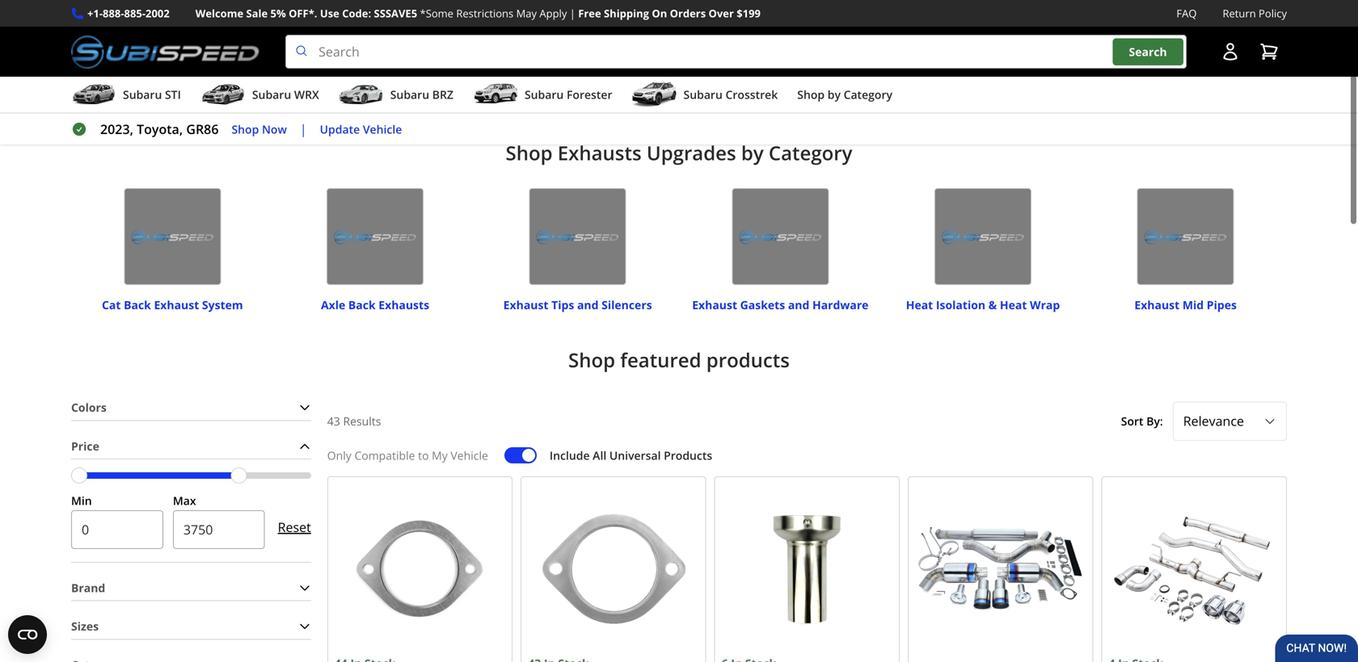 Task type: vqa. For each thing, say whether or not it's contained in the screenshot.
Advan
no



Task type: locate. For each thing, give the bounding box(es) containing it.
aftermarket
[[254, 9, 326, 26], [313, 145, 385, 162]]

of
[[811, 9, 823, 26], [1093, 9, 1105, 26], [719, 48, 731, 65], [941, 48, 953, 65], [1065, 106, 1077, 123]]

subispeed,
[[466, 9, 532, 26]]

1 vertical spatial driving
[[679, 106, 720, 123]]

back right axle in the left top of the page
[[348, 298, 376, 313]]

systems down reliable
[[662, 87, 710, 104]]

crosstrek
[[726, 87, 778, 102]]

heat left isolation
[[906, 298, 933, 313]]

1 vertical spatial aftermarket
[[313, 145, 385, 162]]

and up assuring
[[315, 67, 338, 85]]

1 vertical spatial systems
[[662, 87, 710, 104]]

1 horizontal spatial back
[[348, 298, 376, 313]]

faq link
[[1177, 5, 1197, 22]]

while up axle-
[[1103, 28, 1135, 46]]

the down alternatives
[[289, 48, 309, 65]]

0 vertical spatial by
[[828, 87, 841, 102]]

1 vertical spatial variety
[[897, 48, 937, 65]]

better
[[514, 125, 551, 143]]

0 vertical spatial exhausts
[[558, 140, 642, 166]]

a
[[1038, 9, 1045, 26], [356, 48, 364, 65], [886, 48, 893, 65], [358, 87, 365, 104], [932, 106, 939, 123], [223, 125, 230, 143], [692, 125, 699, 143], [888, 145, 895, 162]]

exhaust mid pipes
[[1135, 298, 1237, 313]]

search input field
[[285, 35, 1187, 69]]

885-
[[124, 6, 146, 21]]

exhausts
[[558, 140, 642, 166], [379, 298, 429, 313]]

1 horizontal spatial heat
[[1000, 298, 1027, 313]]

exhaust inside exhaust mid pipes link
[[1135, 298, 1180, 313]]

shop inside dropdown button
[[797, 87, 825, 102]]

| up an
[[300, 121, 307, 138]]

exhaust gaskets and hardware link
[[692, 290, 869, 313]]

offering
[[934, 9, 981, 26]]

seeking
[[862, 106, 908, 123]]

axle
[[321, 298, 345, 313]]

restrictions
[[456, 6, 514, 21]]

0 vertical spatial improve
[[585, 9, 635, 26]]

category inside dropdown button
[[844, 87, 893, 102]]

heat isolation & heat wrap image image
[[935, 188, 1032, 286]]

0 vertical spatial variety
[[1049, 9, 1089, 26]]

category up seeking
[[844, 87, 893, 102]]

a down cat-
[[358, 87, 365, 104]]

pipes
[[1207, 298, 1237, 313]]

variety up torque
[[1049, 9, 1089, 26]]

1 horizontal spatial improve
[[585, 9, 635, 26]]

1 vertical spatial category
[[769, 140, 853, 166]]

1 heat from the left
[[906, 298, 933, 313]]

shop by category button
[[797, 80, 893, 112]]

featured
[[620, 347, 701, 374]]

0 horizontal spatial improve
[[430, 28, 480, 46]]

shop for shop now
[[232, 121, 259, 137]]

free
[[578, 6, 601, 21]]

exhaust down with
[[223, 28, 271, 46]]

driving down 'free'
[[570, 28, 611, 46]]

subaru up options
[[390, 87, 429, 102]]

subaru wrx button
[[200, 80, 319, 112]]

1 horizontal spatial by
[[828, 87, 841, 102]]

2 exhaust from the left
[[503, 298, 549, 313]]

precise
[[369, 87, 412, 104]]

open widget image
[[8, 616, 47, 655]]

exhausts right axle in the left top of the page
[[379, 298, 429, 313]]

vehicle
[[363, 121, 402, 137], [451, 448, 488, 464]]

like down "companies"
[[965, 87, 986, 104]]

throttle
[[554, 125, 599, 143]]

heads.
[[326, 125, 365, 143]]

minimum slider
[[71, 468, 87, 484]]

a left "rich,"
[[356, 48, 364, 65]]

exhaust gaskets and hardware image image
[[732, 188, 829, 286]]

your
[[827, 9, 854, 26], [484, 28, 511, 46], [906, 28, 933, 46], [734, 48, 762, 65], [890, 125, 918, 143]]

forester
[[567, 87, 612, 102]]

back down the also
[[223, 67, 251, 85]]

vehicle down "precise"
[[363, 121, 402, 137]]

update vehicle button
[[320, 120, 402, 139]]

1 horizontal spatial while
[[1103, 28, 1135, 46]]

0 horizontal spatial while
[[743, 145, 775, 162]]

variety up recognized
[[897, 48, 937, 65]]

wrx
[[294, 87, 319, 102]]

3 exhaust from the left
[[692, 298, 737, 313]]

with
[[223, 9, 251, 26]]

exhaust left system
[[154, 298, 199, 313]]

of down vehicle's
[[941, 48, 953, 65]]

solutions
[[774, 67, 829, 85]]

only compatible to my vehicle
[[327, 448, 488, 464]]

our
[[908, 9, 931, 26], [314, 106, 337, 123]]

exhaust left mid
[[1135, 298, 1180, 313]]

variety
[[1049, 9, 1089, 26], [897, 48, 937, 65]]

of down sti,
[[1065, 106, 1077, 123]]

5%
[[270, 6, 286, 21]]

to up you're
[[836, 87, 849, 104]]

|
[[570, 6, 576, 21], [300, 121, 307, 138]]

subaru inside "dropdown button"
[[123, 87, 162, 102]]

subispeed
[[518, 145, 581, 162]]

by inside dropdown button
[[828, 87, 841, 102]]

0 horizontal spatial like
[[965, 87, 986, 104]]

to left my
[[418, 448, 429, 464]]

sound up performance.
[[662, 9, 700, 26]]

alter
[[515, 48, 543, 65]]

mid
[[1183, 298, 1204, 313]]

subaru
[[868, 87, 911, 104], [123, 87, 162, 102], [252, 87, 291, 102], [390, 87, 429, 102], [525, 87, 564, 102], [684, 87, 723, 102], [921, 125, 964, 143]]

subaru forester button
[[473, 80, 612, 112]]

subaru forester
[[525, 87, 612, 102]]

from down flow,
[[485, 145, 515, 162]]

0 horizontal spatial heat
[[906, 298, 933, 313]]

| left 'free'
[[570, 6, 576, 21]]

0 horizontal spatial variety
[[897, 48, 937, 65]]

&
[[989, 298, 997, 313]]

button image
[[1221, 42, 1240, 62]]

2 back from the left
[[348, 298, 376, 313]]

1 horizontal spatial exhausts
[[558, 140, 642, 166]]

and right the quality
[[648, 67, 671, 85]]

1 horizontal spatial back
[[364, 67, 392, 85]]

aggressive down whether
[[738, 125, 801, 143]]

policy
[[1259, 6, 1287, 21]]

shop by category
[[797, 87, 893, 102]]

subaru down provide
[[525, 87, 564, 102]]

0 vertical spatial vehicle
[[363, 121, 402, 137]]

subaru left sti
[[123, 87, 162, 102]]

and up a
[[703, 9, 726, 26]]

while
[[1103, 28, 1135, 46], [743, 145, 775, 162]]

the
[[639, 9, 658, 26], [289, 48, 309, 65], [546, 48, 566, 65], [989, 87, 1009, 104], [1036, 125, 1056, 143]]

fit up options
[[415, 87, 428, 104]]

now
[[262, 121, 287, 137]]

more
[[680, 79, 709, 94]]

driving up "more"
[[679, 106, 720, 123]]

1 vertical spatial exhausts
[[379, 298, 429, 313]]

our down assuring
[[314, 106, 337, 123]]

category
[[844, 87, 893, 102], [769, 140, 853, 166]]

search
[[1129, 44, 1167, 59]]

brand button
[[71, 576, 311, 601]]

and right gaskets
[[788, 298, 810, 313]]

0 vertical spatial our
[[908, 9, 931, 26]]

1 vertical spatial while
[[743, 145, 775, 162]]

aftermarket up alternatives
[[254, 9, 326, 26]]

exhaust left tips
[[503, 298, 549, 313]]

developed
[[348, 28, 411, 46]]

exhaust left gaskets
[[692, 298, 737, 313]]

exhaust inside exhaust tips and silencers link
[[503, 298, 549, 313]]

1 horizontal spatial driving
[[679, 106, 720, 123]]

0 vertical spatial driving
[[570, 28, 611, 46]]

exhaust up developed
[[329, 9, 377, 26]]

Select... button
[[1173, 402, 1287, 441]]

improve up tone.
[[430, 28, 480, 46]]

1 horizontal spatial like
[[1003, 67, 1024, 85]]

1 vertical spatial improve
[[430, 28, 480, 46]]

select... image
[[1264, 415, 1277, 428]]

0 horizontal spatial our
[[314, 106, 337, 123]]

subaru inside dropdown button
[[252, 87, 291, 102]]

our right subaru.
[[908, 9, 931, 26]]

1 back from the left
[[124, 298, 151, 313]]

0 horizontal spatial back
[[124, 298, 151, 313]]

min
[[71, 494, 92, 509]]

improve right can
[[585, 9, 635, 26]]

and right tips
[[577, 298, 599, 313]]

exhaust for exhaust gaskets and hardware
[[692, 298, 737, 313]]

0 horizontal spatial vehicle
[[363, 121, 402, 137]]

shop for shop by category
[[797, 87, 825, 102]]

are
[[714, 87, 734, 104]]

a subaru sti thumbnail image image
[[71, 83, 116, 107]]

grimmspeed downpipe to catback 3" gasket (2x thick) - 2015+ wrx / 2015+ sti image
[[528, 484, 699, 655]]

0 horizontal spatial fit
[[415, 87, 428, 104]]

4 exhaust from the left
[[1135, 298, 1180, 313]]

search button
[[1113, 38, 1183, 65]]

by right "more"
[[741, 140, 764, 166]]

1 vertical spatial our
[[314, 106, 337, 123]]

0 vertical spatial category
[[844, 87, 893, 102]]

aggressive up subaru brz
[[396, 48, 460, 65]]

sound
[[662, 9, 700, 26], [570, 48, 607, 65], [1080, 106, 1118, 123], [804, 125, 842, 143]]

especially
[[737, 87, 795, 104]]

an
[[294, 145, 309, 162]]

shop down exhaust tips and silencers at the top left
[[568, 347, 615, 374]]

performance down $199
[[712, 28, 790, 46]]

a subaru brz thumbnail image image
[[339, 83, 384, 107]]

back right the 'cat'
[[124, 298, 151, 313]]

subaru up crosstrek.
[[252, 87, 291, 102]]

heat
[[906, 298, 933, 313], [1000, 298, 1027, 313]]

aggressive
[[396, 48, 460, 65], [738, 125, 801, 143]]

back down "rich,"
[[364, 67, 392, 85]]

+1-888-885-2002
[[87, 6, 170, 21]]

0 vertical spatial like
[[1003, 67, 1024, 85]]

products
[[664, 448, 713, 464]]

vehicle right my
[[451, 448, 488, 464]]

1 vertical spatial aggressive
[[738, 125, 801, 143]]

0 vertical spatial |
[[570, 6, 576, 21]]

products
[[706, 347, 790, 374]]

1 vertical spatial by
[[741, 140, 764, 166]]

exhaust tips and silencers image image
[[529, 188, 626, 286]]

back
[[223, 67, 251, 85], [364, 67, 392, 85]]

1 horizontal spatial variety
[[1049, 9, 1089, 26]]

apply
[[540, 6, 567, 21]]

habits,
[[724, 106, 764, 123]]

shop up upgrade at the top left
[[232, 121, 259, 137]]

systems.
[[447, 67, 499, 85]]

exhaust up crosstrek
[[723, 67, 771, 85]]

toyota,
[[137, 121, 183, 138]]

1 horizontal spatial systems
[[662, 87, 710, 104]]

0 horizontal spatial back
[[223, 67, 251, 85]]

fit up you're
[[852, 87, 864, 104]]

exhaust tips and silencers link
[[503, 290, 652, 313]]

0 horizontal spatial systems
[[381, 9, 430, 26]]

exhaust mid pipes link
[[1135, 290, 1237, 313]]

aftermarket down the heads. in the top left of the page
[[313, 145, 385, 162]]

2 heat from the left
[[1000, 298, 1027, 313]]

a left "more"
[[692, 125, 699, 143]]

whether
[[768, 106, 818, 123]]

1 vertical spatial |
[[300, 121, 307, 138]]

2 fit from the left
[[852, 87, 864, 104]]

experience.
[[985, 145, 1055, 162]]

by:
[[1147, 414, 1163, 429]]

heat right & on the right top of the page
[[1000, 298, 1027, 313]]

0 horizontal spatial exhausts
[[379, 298, 429, 313]]

that
[[263, 125, 287, 143]]

1 horizontal spatial fit
[[852, 87, 864, 104]]

while left taking
[[743, 145, 775, 162]]

and up headers,
[[1032, 28, 1055, 46]]

options
[[392, 106, 437, 123]]

back for axle
[[348, 298, 376, 313]]

colors
[[71, 400, 107, 416]]

from
[[433, 9, 462, 26], [853, 48, 883, 65], [832, 67, 862, 85], [1003, 125, 1033, 143], [485, 145, 515, 162]]

back for cat
[[124, 298, 151, 313]]

exhaust up subaru brz
[[395, 67, 443, 85]]

1 exhaust from the left
[[154, 298, 199, 313]]

shop down "various"
[[506, 140, 553, 166]]

reliable
[[675, 67, 719, 85]]

to down *some
[[415, 28, 427, 46]]

shop down the solutions
[[797, 87, 825, 102]]

exhaust inside exhaust gaskets and hardware "link"
[[692, 298, 737, 313]]

0 vertical spatial systems
[[381, 9, 430, 26]]

sort by:
[[1121, 414, 1163, 429]]

or
[[1121, 106, 1134, 123]]

by up you're
[[828, 87, 841, 102]]

sound down the forester,
[[1080, 106, 1118, 123]]

upgrades
[[647, 140, 736, 166]]

cat
[[102, 298, 121, 313]]

1 horizontal spatial vehicle
[[451, 448, 488, 464]]

response,
[[603, 125, 662, 143]]

43
[[327, 414, 340, 429]]

0 horizontal spatial aggressive
[[396, 48, 460, 65]]

and inside "link"
[[788, 298, 810, 313]]

a right includes
[[1038, 9, 1045, 26]]

1 vertical spatial vehicle
[[451, 448, 488, 464]]

from down enhances
[[853, 48, 883, 65]]

a right in
[[888, 145, 895, 162]]

subaru down reliable
[[684, 87, 723, 102]]



Task type: describe. For each thing, give the bounding box(es) containing it.
colors button
[[71, 396, 311, 421]]

apart
[[968, 125, 1000, 143]]

axle back exhausts link
[[321, 290, 429, 313]]

subaru for subaru sti
[[123, 87, 162, 102]]

exhaust up select
[[793, 28, 841, 46]]

your down the for
[[890, 125, 918, 143]]

of up reliable
[[719, 48, 731, 65]]

system
[[439, 145, 482, 162]]

sti
[[165, 87, 181, 102]]

exhaust down the improved
[[388, 145, 436, 162]]

exhaust for exhaust tips and silencers
[[503, 298, 549, 313]]

off*.
[[289, 6, 317, 21]]

1 horizontal spatial |
[[570, 6, 576, 21]]

from up the experience.
[[1003, 125, 1033, 143]]

and up the quality
[[611, 48, 634, 65]]

includes
[[985, 9, 1035, 26]]

hardware
[[813, 298, 869, 313]]

shop for shop exhausts upgrades by category
[[506, 140, 553, 166]]

1 fit from the left
[[415, 87, 428, 104]]

return policy link
[[1223, 5, 1287, 22]]

power
[[991, 28, 1029, 46]]

remark.
[[250, 87, 299, 104]]

a subaru crosstrek thumbnail image image
[[632, 83, 677, 107]]

universal
[[610, 448, 661, 464]]

sound down you're
[[804, 125, 842, 143]]

0 horizontal spatial driving
[[570, 28, 611, 46]]

and up roar
[[223, 106, 246, 123]]

exhaust gaskets and hardware
[[692, 298, 869, 313]]

from left subispeed,
[[433, 9, 462, 26]]

welcome sale 5% off*. use code: sssave5 *some restrictions may apply | free shipping on orders over $199
[[195, 6, 761, 21]]

thrilling
[[899, 145, 945, 162]]

0 vertical spatial while
[[1103, 28, 1135, 46]]

gr86
[[186, 121, 219, 138]]

cat-
[[342, 67, 364, 85]]

performance up 'subaru,'
[[729, 9, 808, 26]]

wrx,
[[1013, 87, 1043, 104]]

tomei sound reducer for 105mm tip mufflers - universal image
[[722, 484, 893, 655]]

subaru for subaru forester
[[525, 87, 564, 102]]

exhaust inside cat back exhaust system link
[[154, 298, 199, 313]]

downpipes,
[[956, 48, 1026, 65]]

cat back exhaust system
[[102, 298, 243, 313]]

1 vertical spatial like
[[965, 87, 986, 104]]

subtle
[[943, 106, 980, 123]]

and up options
[[431, 87, 454, 104]]

flow,
[[482, 125, 510, 143]]

read more
[[650, 79, 709, 94]]

2023,
[[100, 121, 133, 138]]

crosstrek.
[[250, 106, 310, 123]]

subaru wrx
[[252, 87, 319, 102]]

subaru brz button
[[339, 80, 454, 112]]

subispeed logo image
[[71, 35, 260, 69]]

subaru for subaru brz
[[390, 87, 429, 102]]

1 horizontal spatial our
[[908, 9, 931, 26]]

maximize
[[600, 145, 658, 162]]

exhaust up the heads. in the top left of the page
[[340, 106, 388, 123]]

the up performance.
[[639, 9, 658, 26]]

Max text field
[[173, 511, 265, 550]]

the left wrx,
[[989, 87, 1009, 104]]

subaru for subaru wrx
[[252, 87, 291, 102]]

on
[[652, 6, 667, 21]]

axle back exhausts image image
[[327, 188, 424, 286]]

companies
[[934, 67, 1000, 85]]

include all universal products
[[550, 448, 713, 464]]

max
[[173, 494, 196, 509]]

borla,
[[1074, 67, 1109, 85]]

awe track edition cat-back exhaust (chrome silver tip) - 2016-2022 scion frs / subaru brz / toyota gr86 image
[[1109, 484, 1280, 655]]

made
[[799, 87, 833, 104]]

sizes
[[71, 619, 99, 635]]

to down 'throttle'
[[584, 145, 596, 162]]

to left an
[[279, 145, 291, 162]]

subaru up seeking
[[868, 87, 911, 104]]

system
[[202, 298, 243, 313]]

simple
[[457, 87, 497, 104]]

orders
[[670, 6, 706, 21]]

accommodate
[[441, 106, 527, 123]]

subaru down subtle
[[921, 125, 964, 143]]

1 horizontal spatial aggressive
[[738, 125, 801, 143]]

+1-888-885-2002 link
[[87, 5, 170, 22]]

your left vehicle's
[[906, 28, 933, 46]]

0 vertical spatial aggressive
[[396, 48, 460, 65]]

0 vertical spatial aftermarket
[[254, 9, 326, 26]]

price button
[[71, 434, 311, 459]]

use
[[320, 6, 339, 21]]

you
[[535, 9, 557, 26]]

and down read
[[653, 106, 676, 123]]

headers,
[[1029, 48, 1081, 65]]

exhaust up the system
[[430, 125, 478, 143]]

1 back from the left
[[223, 67, 251, 85]]

a subaru forester thumbnail image image
[[473, 83, 518, 107]]

improved
[[369, 125, 427, 143]]

a subaru wrx thumbnail image image
[[200, 83, 246, 107]]

silencers
[[602, 298, 652, 313]]

your up crosstrek
[[734, 48, 762, 65]]

amplification
[[983, 106, 1061, 123]]

brz
[[432, 87, 454, 102]]

audio
[[948, 145, 982, 162]]

price
[[71, 439, 99, 454]]

of up select
[[811, 9, 823, 26]]

shop featured products
[[568, 347, 790, 374]]

various
[[530, 106, 574, 123]]

quality
[[604, 67, 645, 85]]

a up recognized
[[886, 48, 893, 65]]

alternatives
[[274, 28, 345, 46]]

tomei expreme ti catback exhaust dual exit - 2013-2023 subaru brz / scion fr-s / toyota 86 image
[[915, 484, 1086, 655]]

exhaust for exhaust mid pipes
[[1135, 298, 1180, 313]]

gaskets
[[740, 298, 785, 313]]

the down amplification
[[1036, 125, 1056, 143]]

tone.
[[463, 48, 494, 65]]

performance.
[[615, 28, 697, 46]]

the up provide
[[546, 48, 566, 65]]

return policy
[[1223, 6, 1287, 21]]

your up enhances
[[827, 9, 854, 26]]

cat back exhaust system image image
[[124, 188, 221, 286]]

subaru sti button
[[71, 80, 181, 112]]

performance down "more"
[[661, 145, 739, 162]]

of up torque
[[1093, 9, 1105, 26]]

subaru for subaru crosstrek
[[684, 87, 723, 102]]

over
[[709, 6, 734, 21]]

subaru.
[[857, 9, 904, 26]]

and down the also
[[223, 87, 246, 104]]

exhaust down the quality
[[610, 87, 658, 104]]

include
[[550, 448, 590, 464]]

brand
[[71, 581, 105, 596]]

vehicle inside button
[[363, 121, 402, 137]]

0 horizontal spatial |
[[300, 121, 307, 138]]

and left "more"
[[665, 125, 688, 143]]

2 back from the left
[[364, 67, 392, 85]]

+1-
[[87, 6, 103, 21]]

sound up high-
[[570, 48, 607, 65]]

reset button
[[278, 509, 311, 547]]

shop now
[[232, 121, 287, 137]]

shop now link
[[232, 120, 287, 139]]

0 horizontal spatial by
[[741, 140, 764, 166]]

can
[[561, 9, 582, 26]]

results
[[343, 414, 381, 429]]

isolation
[[936, 298, 986, 313]]

upgrade
[[223, 145, 275, 162]]

grimmspeed downpipe to catback 3" gasket - 2015+ wrx / 2015+ sti image
[[335, 484, 506, 655]]

performance down performance.
[[637, 48, 716, 65]]

for
[[911, 106, 929, 123]]

your down subispeed,
[[484, 28, 511, 46]]

invidia,
[[1027, 67, 1070, 85]]

Min text field
[[71, 511, 163, 550]]

provide
[[525, 67, 571, 85]]

shop for shop featured products
[[568, 347, 615, 374]]

update vehicle
[[320, 121, 402, 137]]

these
[[574, 87, 607, 104]]

taking
[[778, 145, 815, 162]]

rich,
[[367, 48, 393, 65]]

from up shop by category
[[832, 67, 862, 85]]

exhaust mid pipes image image
[[1137, 188, 1234, 286]]

a left roar
[[223, 125, 230, 143]]

maximum slider
[[231, 468, 247, 484]]

reset
[[278, 519, 311, 536]]

vehicle's
[[937, 28, 987, 46]]

a right the for
[[932, 106, 939, 123]]

subaru's
[[515, 28, 567, 46]]



